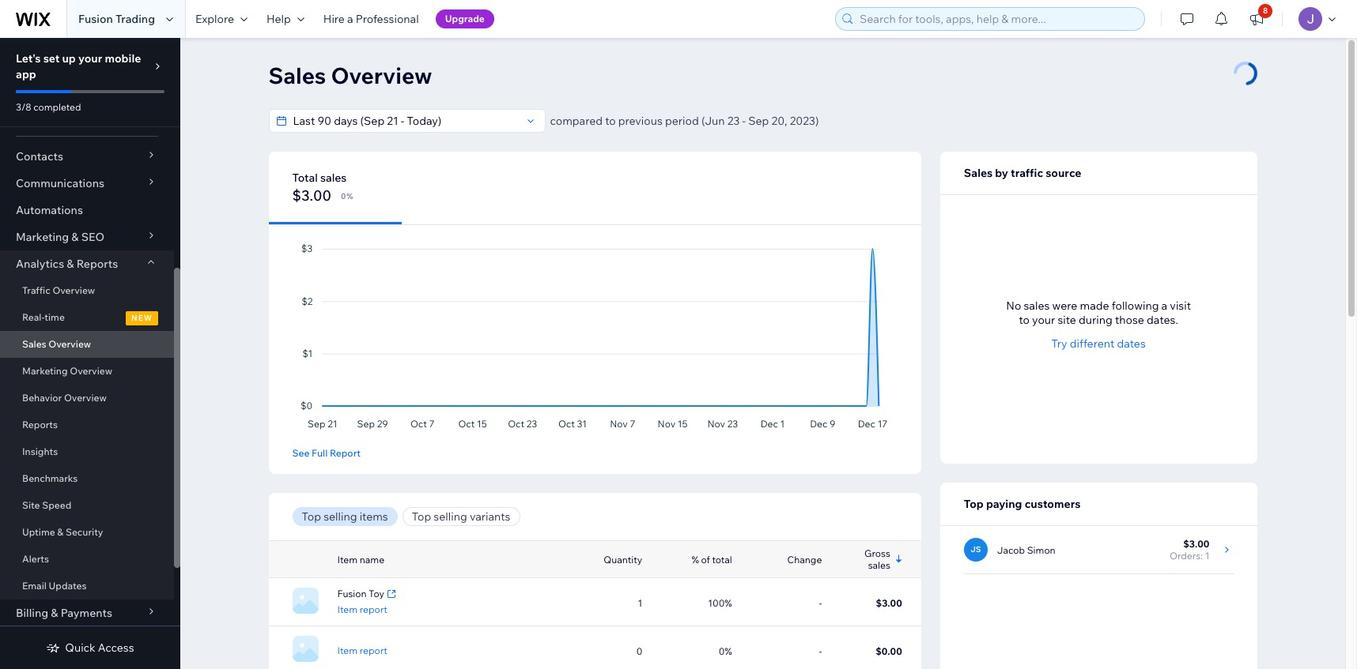 Task type: describe. For each thing, give the bounding box(es) containing it.
billing
[[16, 607, 48, 621]]

0 horizontal spatial 1
[[638, 597, 642, 609]]

set
[[43, 51, 60, 66]]

automations link
[[0, 197, 174, 224]]

see
[[292, 447, 310, 459]]

analytics & reports button
[[0, 251, 174, 278]]

site
[[1058, 313, 1076, 327]]

0 vertical spatial a
[[347, 12, 353, 26]]

site speed link
[[0, 493, 174, 520]]

updates
[[49, 580, 87, 592]]

overview for the traffic overview link at the top of page
[[52, 285, 95, 297]]

email updates link
[[0, 573, 174, 600]]

report for 2nd item report button from the bottom
[[360, 604, 387, 616]]

upgrade button
[[435, 9, 494, 28]]

app
[[16, 67, 36, 81]]

fusion for fusion trading
[[78, 12, 113, 26]]

hire a professional
[[323, 12, 419, 26]]

0 horizontal spatial $3.00
[[292, 187, 331, 205]]

following
[[1112, 299, 1159, 313]]

compared
[[550, 114, 603, 128]]

help button
[[257, 0, 314, 38]]

sales for top selling items
[[268, 62, 326, 89]]

hire
[[323, 12, 345, 26]]

site
[[22, 500, 40, 512]]

3/8
[[16, 101, 31, 113]]

sales by traffic source
[[964, 166, 1081, 180]]

payments
[[61, 607, 112, 621]]

reports inside popup button
[[76, 257, 118, 271]]

0 horizontal spatial 0%
[[341, 191, 354, 202]]

try
[[1051, 337, 1067, 351]]

% of total
[[692, 554, 732, 566]]

sidebar element
[[0, 38, 180, 670]]

1 vertical spatial 0%
[[719, 646, 732, 658]]

dates.
[[1147, 313, 1178, 327]]

different
[[1070, 337, 1115, 351]]

2 item report button from the top
[[337, 644, 387, 659]]

selling for variants
[[434, 510, 467, 524]]

overview for sales overview link at the left of the page
[[48, 338, 91, 350]]

overview for marketing overview link at the bottom of the page
[[70, 365, 112, 377]]

quick access
[[65, 641, 134, 656]]

3/8 completed
[[16, 101, 81, 113]]

sales overview link
[[0, 331, 174, 358]]

security
[[66, 527, 103, 539]]

0 vertical spatial to
[[605, 114, 616, 128]]

analytics
[[16, 257, 64, 271]]

traffic
[[22, 285, 50, 297]]

time
[[45, 312, 65, 323]]

100%
[[708, 597, 732, 609]]

seo
[[81, 230, 104, 244]]

overview for behavior overview link
[[64, 392, 107, 404]]

& for billing
[[51, 607, 58, 621]]

insights
[[22, 446, 58, 458]]

help
[[266, 12, 291, 26]]

let's
[[16, 51, 41, 66]]

your inside let's set up your mobile app
[[78, 51, 102, 66]]

analytics & reports
[[16, 257, 118, 271]]

item for 2nd item report button from the bottom
[[337, 604, 358, 616]]

fusion toy
[[337, 589, 384, 600]]

quick access button
[[46, 641, 134, 656]]

top for top paying customers
[[964, 497, 984, 512]]

marketing & seo
[[16, 230, 104, 244]]

customers
[[1025, 497, 1081, 512]]

contacts
[[16, 149, 63, 164]]

previous
[[618, 114, 663, 128]]

toy
[[369, 589, 384, 600]]

sep
[[748, 114, 769, 128]]

period
[[665, 114, 699, 128]]

js
[[971, 545, 981, 555]]

communications button
[[0, 170, 174, 197]]

traffic overview
[[22, 285, 95, 297]]

top selling variants
[[412, 510, 511, 524]]

2 vertical spatial $3.00
[[876, 597, 902, 609]]

- for 100%
[[819, 597, 822, 609]]

new
[[131, 313, 153, 323]]

uptime
[[22, 527, 55, 539]]

marketing overview
[[22, 365, 112, 377]]

variants
[[470, 510, 511, 524]]

during
[[1079, 313, 1113, 327]]

explore
[[195, 12, 234, 26]]

try different dates button
[[1051, 337, 1146, 351]]

alerts
[[22, 554, 49, 565]]

email
[[22, 580, 47, 592]]

paying
[[986, 497, 1022, 512]]

to inside no sales were made following a visit to your site during those dates.
[[1019, 313, 1030, 327]]

your inside no sales were made following a visit to your site during those dates.
[[1032, 313, 1055, 327]]

let's set up your mobile app
[[16, 51, 141, 81]]

sales inside sales overview link
[[22, 338, 46, 350]]

1 vertical spatial reports
[[22, 419, 58, 431]]

change
[[787, 554, 822, 566]]

access
[[98, 641, 134, 656]]

site speed
[[22, 500, 71, 512]]

automations
[[16, 203, 83, 217]]

sales for no
[[1024, 299, 1050, 313]]

Search for tools, apps, help & more... field
[[855, 8, 1140, 30]]

quick
[[65, 641, 95, 656]]

behavior
[[22, 392, 62, 404]]

selling for items
[[324, 510, 357, 524]]



Task type: locate. For each thing, give the bounding box(es) containing it.
1 vertical spatial $3.00
[[1183, 539, 1210, 550]]

jacob simon
[[997, 545, 1056, 556]]

overview down sales overview link at the left of the page
[[70, 365, 112, 377]]

orders:
[[1170, 550, 1203, 562]]

marketing inside dropdown button
[[16, 230, 69, 244]]

1 horizontal spatial sales
[[868, 560, 890, 572]]

top
[[964, 497, 984, 512], [302, 510, 321, 524], [412, 510, 431, 524]]

2 horizontal spatial sales
[[1024, 299, 1050, 313]]

jacob
[[997, 545, 1025, 556]]

1 vertical spatial item
[[337, 604, 358, 616]]

marketing overview link
[[0, 358, 174, 385]]

$3.00 inside $3.00 orders: 1
[[1183, 539, 1210, 550]]

made
[[1080, 299, 1109, 313]]

-
[[742, 114, 746, 128], [819, 597, 822, 609], [819, 646, 822, 658]]

uptime & security link
[[0, 520, 174, 546]]

0 vertical spatial sales
[[320, 171, 347, 185]]

fusion for fusion toy
[[337, 589, 367, 600]]

1 item report button from the top
[[337, 603, 387, 617]]

0 vertical spatial 0%
[[341, 191, 354, 202]]

2 horizontal spatial top
[[964, 497, 984, 512]]

top for top selling variants
[[412, 510, 431, 524]]

1 vertical spatial item report
[[337, 646, 387, 657]]

None field
[[288, 110, 521, 132]]

to
[[605, 114, 616, 128], [1019, 313, 1030, 327]]

3 item from the top
[[337, 646, 358, 657]]

a left visit
[[1161, 299, 1167, 313]]

overview down analytics & reports
[[52, 285, 95, 297]]

- down the change
[[819, 597, 822, 609]]

reports up insights at the bottom
[[22, 419, 58, 431]]

1
[[1205, 550, 1210, 562], [638, 597, 642, 609]]

2 vertical spatial -
[[819, 646, 822, 658]]

marketing
[[16, 230, 69, 244], [22, 365, 68, 377]]

marketing up analytics
[[16, 230, 69, 244]]

8
[[1263, 6, 1268, 16]]

0 vertical spatial your
[[78, 51, 102, 66]]

1 horizontal spatial to
[[1019, 313, 1030, 327]]

1 report from the top
[[360, 604, 387, 616]]

20,
[[772, 114, 787, 128]]

top for top selling items
[[302, 510, 321, 524]]

those
[[1115, 313, 1144, 327]]

0 horizontal spatial sales
[[22, 338, 46, 350]]

2 report from the top
[[360, 646, 387, 657]]

1 vertical spatial marketing
[[22, 365, 68, 377]]

- right 23
[[742, 114, 746, 128]]

billing & payments
[[16, 607, 112, 621]]

0 horizontal spatial top
[[302, 510, 321, 524]]

& down marketing & seo
[[67, 257, 74, 271]]

1 horizontal spatial 1
[[1205, 550, 1210, 562]]

1 item report from the top
[[337, 604, 387, 616]]

mobile
[[105, 51, 141, 66]]

sales inside gross sales
[[868, 560, 890, 572]]

overview
[[331, 62, 432, 89], [52, 285, 95, 297], [48, 338, 91, 350], [70, 365, 112, 377], [64, 392, 107, 404]]

0 vertical spatial -
[[742, 114, 746, 128]]

fusion left toy
[[337, 589, 367, 600]]

1 vertical spatial -
[[819, 597, 822, 609]]

1 horizontal spatial 0%
[[719, 646, 732, 658]]

1 horizontal spatial sales overview
[[268, 62, 432, 89]]

1 selling from the left
[[324, 510, 357, 524]]

$3.00 orders: 1
[[1170, 539, 1210, 562]]

0
[[636, 646, 642, 658]]

1 vertical spatial sales
[[964, 166, 993, 180]]

sales for js
[[964, 166, 993, 180]]

$3.00
[[292, 187, 331, 205], [1183, 539, 1210, 550], [876, 597, 902, 609]]

source
[[1046, 166, 1081, 180]]

1 vertical spatial 1
[[638, 597, 642, 609]]

overview up marketing overview
[[48, 338, 91, 350]]

& right billing
[[51, 607, 58, 621]]

professional
[[356, 12, 419, 26]]

1 vertical spatial your
[[1032, 313, 1055, 327]]

to left site
[[1019, 313, 1030, 327]]

0 horizontal spatial your
[[78, 51, 102, 66]]

1 horizontal spatial top
[[412, 510, 431, 524]]

to left previous
[[605, 114, 616, 128]]

2 item from the top
[[337, 604, 358, 616]]

report
[[360, 604, 387, 616], [360, 646, 387, 657]]

1 right orders:
[[1205, 550, 1210, 562]]

1 vertical spatial sales overview
[[22, 338, 91, 350]]

sales down real-
[[22, 338, 46, 350]]

fusion
[[78, 12, 113, 26], [337, 589, 367, 600]]

behavior overview
[[22, 392, 107, 404]]

sales
[[268, 62, 326, 89], [964, 166, 993, 180], [22, 338, 46, 350]]

a
[[347, 12, 353, 26], [1161, 299, 1167, 313]]

alerts link
[[0, 546, 174, 573]]

0 horizontal spatial selling
[[324, 510, 357, 524]]

sales inside no sales were made following a visit to your site during those dates.
[[1024, 299, 1050, 313]]

1 vertical spatial sales
[[1024, 299, 1050, 313]]

item report for first item report button from the bottom
[[337, 646, 387, 657]]

0%
[[341, 191, 354, 202], [719, 646, 732, 658]]

0 vertical spatial marketing
[[16, 230, 69, 244]]

0 vertical spatial reports
[[76, 257, 118, 271]]

marketing for marketing & seo
[[16, 230, 69, 244]]

2 selling from the left
[[434, 510, 467, 524]]

& inside the uptime & security link
[[57, 527, 63, 539]]

2 horizontal spatial $3.00
[[1183, 539, 1210, 550]]

name
[[360, 554, 384, 566]]

communications
[[16, 176, 104, 191]]

0 horizontal spatial a
[[347, 12, 353, 26]]

benchmarks link
[[0, 466, 174, 493]]

billing & payments button
[[0, 600, 174, 627]]

1 vertical spatial item report button
[[337, 644, 387, 659]]

upgrade
[[445, 13, 485, 25]]

total
[[292, 171, 318, 185]]

no
[[1006, 299, 1021, 313]]

email updates
[[22, 580, 87, 592]]

sales right the no
[[1024, 299, 1050, 313]]

$0.00
[[876, 646, 902, 658]]

a inside no sales were made following a visit to your site during those dates.
[[1161, 299, 1167, 313]]

- for 0%
[[819, 646, 822, 658]]

1 horizontal spatial $3.00
[[876, 597, 902, 609]]

selling left variants
[[434, 510, 467, 524]]

sales overview down "time"
[[22, 338, 91, 350]]

overview down the professional at the left
[[331, 62, 432, 89]]

& left seo
[[71, 230, 79, 244]]

top left items
[[302, 510, 321, 524]]

marketing for marketing overview
[[22, 365, 68, 377]]

your
[[78, 51, 102, 66], [1032, 313, 1055, 327]]

& for marketing
[[71, 230, 79, 244]]

1 vertical spatial report
[[360, 646, 387, 657]]

overview down marketing overview link at the bottom of the page
[[64, 392, 107, 404]]

compared to previous period (jun 23 - sep 20, 2023)
[[550, 114, 819, 128]]

0 horizontal spatial to
[[605, 114, 616, 128]]

behavior overview link
[[0, 385, 174, 412]]

sales right the change
[[868, 560, 890, 572]]

0 horizontal spatial sales overview
[[22, 338, 91, 350]]

0 horizontal spatial fusion
[[78, 12, 113, 26]]

& inside analytics & reports popup button
[[67, 257, 74, 271]]

contacts button
[[0, 143, 174, 170]]

no sales were made following a visit to your site during those dates.
[[1006, 299, 1191, 327]]

speed
[[42, 500, 71, 512]]

try different dates
[[1051, 337, 1146, 351]]

visit
[[1170, 299, 1191, 313]]

2 item report from the top
[[337, 646, 387, 657]]

items
[[360, 510, 388, 524]]

benchmarks
[[22, 473, 78, 485]]

by
[[995, 166, 1008, 180]]

0% down 'total sales'
[[341, 191, 354, 202]]

fusion trading
[[78, 12, 155, 26]]

0 vertical spatial fusion
[[78, 12, 113, 26]]

total sales
[[292, 171, 347, 185]]

reports down seo
[[76, 257, 118, 271]]

& for uptime
[[57, 527, 63, 539]]

1 horizontal spatial reports
[[76, 257, 118, 271]]

item report for 2nd item report button from the bottom
[[337, 604, 387, 616]]

1 vertical spatial fusion
[[337, 589, 367, 600]]

0 vertical spatial item report
[[337, 604, 387, 616]]

sales for gross
[[868, 560, 890, 572]]

trading
[[115, 12, 155, 26]]

top left paying
[[964, 497, 984, 512]]

top right items
[[412, 510, 431, 524]]

& inside marketing & seo dropdown button
[[71, 230, 79, 244]]

simon
[[1027, 545, 1056, 556]]

item for first item report button from the bottom
[[337, 646, 358, 657]]

0 horizontal spatial sales
[[320, 171, 347, 185]]

sales left 'by'
[[964, 166, 993, 180]]

(jun
[[701, 114, 725, 128]]

fusion left "trading"
[[78, 12, 113, 26]]

2 vertical spatial sales
[[22, 338, 46, 350]]

selling left items
[[324, 510, 357, 524]]

reports link
[[0, 412, 174, 439]]

dates
[[1117, 337, 1146, 351]]

report
[[330, 447, 361, 459]]

1 horizontal spatial sales
[[268, 62, 326, 89]]

full
[[312, 447, 328, 459]]

& for analytics
[[67, 257, 74, 271]]

top selling items
[[302, 510, 388, 524]]

0 vertical spatial item report button
[[337, 603, 387, 617]]

sales right total
[[320, 171, 347, 185]]

23
[[727, 114, 740, 128]]

gross
[[864, 548, 890, 560]]

0 horizontal spatial reports
[[22, 419, 58, 431]]

1 horizontal spatial fusion
[[337, 589, 367, 600]]

sales overview inside the sidebar element
[[22, 338, 91, 350]]

up
[[62, 51, 76, 66]]

top paying customers
[[964, 497, 1081, 512]]

1 horizontal spatial your
[[1032, 313, 1055, 327]]

2 horizontal spatial sales
[[964, 166, 993, 180]]

item name
[[337, 554, 384, 566]]

1 vertical spatial a
[[1161, 299, 1167, 313]]

marketing up behavior
[[22, 365, 68, 377]]

- left $0.00
[[819, 646, 822, 658]]

a right the hire
[[347, 12, 353, 26]]

1 horizontal spatial selling
[[434, 510, 467, 524]]

your right the "up"
[[78, 51, 102, 66]]

sales for total
[[320, 171, 347, 185]]

gross sales
[[864, 548, 890, 572]]

sales overview down the hire
[[268, 62, 432, 89]]

0 vertical spatial sales
[[268, 62, 326, 89]]

0 vertical spatial 1
[[1205, 550, 1210, 562]]

0% down 100%
[[719, 646, 732, 658]]

insights link
[[0, 439, 174, 466]]

sales down help button on the top left of the page
[[268, 62, 326, 89]]

0 vertical spatial report
[[360, 604, 387, 616]]

2 vertical spatial sales
[[868, 560, 890, 572]]

0 vertical spatial item
[[337, 554, 358, 566]]

1 inside $3.00 orders: 1
[[1205, 550, 1210, 562]]

0 vertical spatial sales overview
[[268, 62, 432, 89]]

report for first item report button from the bottom
[[360, 646, 387, 657]]

marketing & seo button
[[0, 224, 174, 251]]

1 horizontal spatial a
[[1161, 299, 1167, 313]]

real-
[[22, 312, 45, 323]]

1 item from the top
[[337, 554, 358, 566]]

your left site
[[1032, 313, 1055, 327]]

1 down quantity
[[638, 597, 642, 609]]

2 vertical spatial item
[[337, 646, 358, 657]]

real-time
[[22, 312, 65, 323]]

0 vertical spatial $3.00
[[292, 187, 331, 205]]

of
[[701, 554, 710, 566]]

& inside billing & payments "dropdown button"
[[51, 607, 58, 621]]

1 vertical spatial to
[[1019, 313, 1030, 327]]

8 button
[[1239, 0, 1274, 38]]

& right the uptime
[[57, 527, 63, 539]]



Task type: vqa. For each thing, say whether or not it's contained in the screenshot.
using
no



